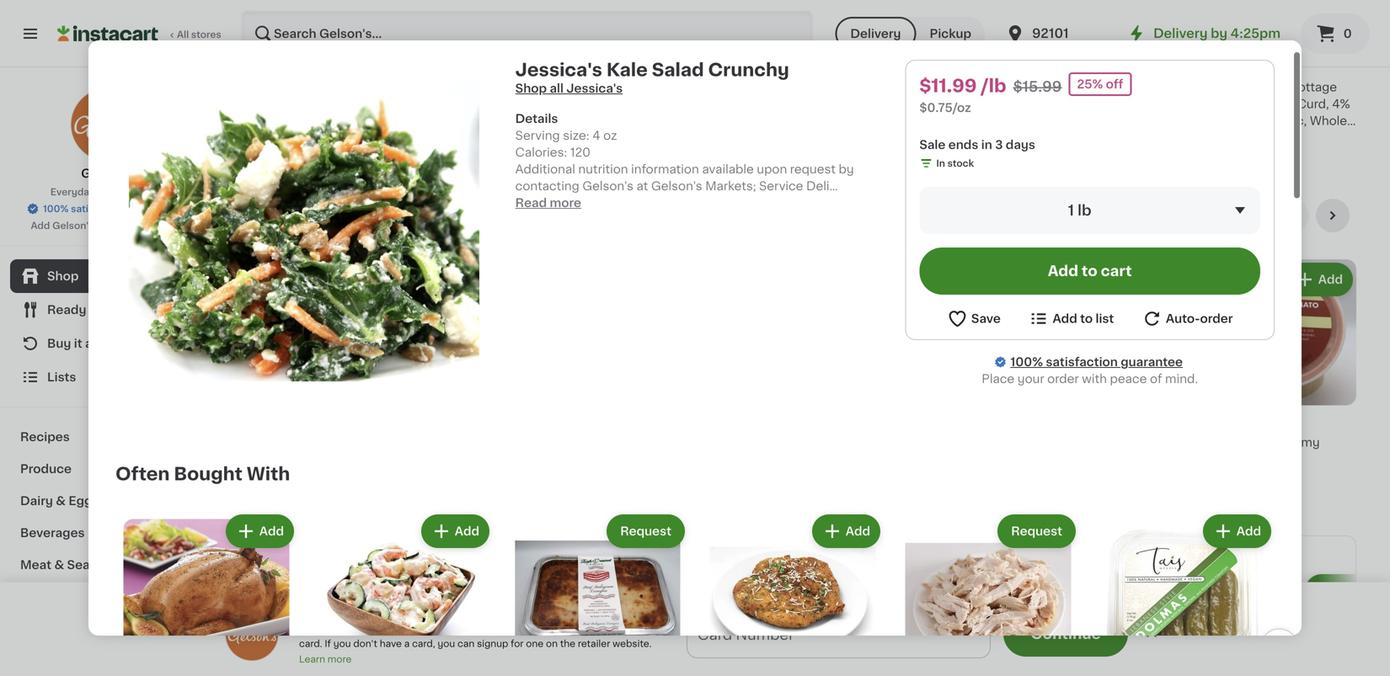 Task type: locate. For each thing, give the bounding box(es) containing it.
organic keto up the valley
[[254, 40, 322, 50]]

0 vertical spatial order
[[1200, 313, 1233, 325]]

0 horizontal spatial graham
[[895, 612, 942, 624]]

1 horizontal spatial on
[[675, 639, 694, 653]]

culture
[[1244, 81, 1286, 93]]

1 horizontal spatial recipes
[[656, 632, 717, 647]]

cheese, up "sale"
[[891, 115, 940, 127]]

0 horizontal spatial 100% satisfaction guarantee
[[43, 204, 179, 214]]

0 vertical spatial rewards
[[96, 221, 137, 230]]

1 horizontal spatial shop
[[515, 83, 547, 94]]

to right $10.00 in the bottom of the page
[[894, 639, 909, 653]]

$ 6 99
[[735, 59, 768, 77], [1214, 59, 1247, 77]]

information inside serving size: 4 oz calories: 120 additional nutrition information available upon request by contacting gelson's at gelson's markets; service deli supervisor; 16400 ventura blvd.; suite 240; encino; ca 91436- 2123; 818-906-5700 and nutritioninfo@gelsons.com
[[631, 163, 699, 175]]

all down jessica's
[[550, 83, 564, 94]]

1 vertical spatial cottage
[[1051, 115, 1099, 127]]

stock right with
[[309, 470, 336, 479]]

jessica's
[[567, 83, 623, 94]]

keto down 4:25pm
[[1257, 40, 1280, 50]]

99 inside $ 2 99
[[1074, 60, 1086, 69]]

$ for honey maid fresh stacks graham crackers
[[1143, 574, 1149, 583]]

1 horizontal spatial guarantee
[[1121, 356, 1183, 368]]

don't
[[353, 640, 377, 649]]

belgioioso
[[891, 81, 956, 93]]

shredded inside organic valley 3 cheese organic finely shredded mexican cheese blend
[[253, 115, 311, 127]]

read more button
[[515, 195, 581, 212]]

save for save
[[971, 313, 1001, 325]]

shredded up 6 oz
[[253, 115, 311, 127]]

cheese, up milkfat, at the right top of page
[[1211, 98, 1259, 110]]

1 horizontal spatial cheese,
[[1211, 98, 1259, 110]]

stock down (53)
[[469, 147, 496, 156]]

1 99 from the left
[[594, 60, 607, 69]]

120
[[570, 147, 591, 158]]

save for save with your gelson's rewards card! please enter the account information associated with your gelson's rewards card. if you don't have a card, you can signup for one on the retailer website. learn more
[[299, 605, 329, 617]]

None search field
[[241, 10, 813, 57]]

0 vertical spatial all
[[550, 83, 564, 94]]

99 up details button
[[755, 60, 768, 69]]

5 inside the belgioioso freshly shredded parmesan cheese, cup 5 oz
[[891, 131, 897, 141]]

you
[[333, 640, 351, 649], [438, 640, 455, 649]]

2 horizontal spatial rewards
[[615, 624, 655, 633]]

small down the knudsen
[[1094, 98, 1127, 110]]

cheese, inside good culture cottage cheese, small curd, 4% milkfat, organic, whole milk classic
[[1211, 98, 1259, 110]]

0 vertical spatial 5
[[901, 59, 913, 77]]

5 left "sale"
[[891, 131, 897, 141]]

49 up stacks
[[1161, 574, 1174, 583]]

818-
[[549, 214, 575, 226]]

please
[[299, 624, 330, 633]]

by
[[1211, 27, 1228, 40], [839, 163, 854, 175]]

more up 818-
[[550, 197, 581, 209]]

2 request from the left
[[1011, 526, 1063, 538]]

add to cart button
[[920, 248, 1261, 295]]

$ up the boursin
[[575, 60, 582, 69]]

0 horizontal spatial honey
[[690, 614, 740, 628]]

1 horizontal spatial rewards
[[450, 605, 504, 617]]

rewards down 100% satisfaction guarantee button
[[96, 221, 137, 230]]

cheese spread
[[572, 98, 663, 110]]

shredded down belgioioso
[[891, 98, 949, 110]]

0 vertical spatial shop
[[515, 83, 547, 94]]

shredded inside the belgioioso freshly shredded parmesan cheese, cup 5 oz
[[891, 98, 949, 110]]

2 horizontal spatial your
[[1018, 373, 1045, 385]]

0 horizontal spatial satisfaction
[[71, 204, 127, 214]]

continue button
[[1004, 612, 1128, 657]]

0 horizontal spatial $ 6 99
[[735, 59, 768, 77]]

everyday store prices link
[[50, 185, 165, 199]]

many in stock button
[[253, 259, 399, 485]]

oz right 14.4
[[917, 644, 928, 654]]

learn more link
[[299, 655, 352, 664]]

0 horizontal spatial information
[[418, 624, 471, 633]]

with
[[247, 466, 290, 483]]

1 horizontal spatial the
[[560, 640, 576, 649]]

2 horizontal spatial 3
[[995, 139, 1003, 151]]

49
[[914, 60, 927, 69], [917, 574, 930, 583], [1161, 574, 1174, 583]]

additional
[[515, 163, 575, 175]]

5 49
[[901, 59, 927, 77]]

49 inside 7 49
[[917, 574, 930, 583]]

often
[[115, 466, 170, 483]]

cottage down the lowfat
[[1051, 115, 1099, 127]]

0 horizontal spatial request
[[620, 526, 672, 538]]

get
[[545, 639, 573, 653]]

0 horizontal spatial recipes
[[20, 431, 70, 443]]

many inside many in stock button
[[270, 470, 296, 479]]

meals
[[317, 207, 373, 224]]

to left cart
[[1082, 264, 1098, 278]]

with left 2% at the right top
[[1151, 115, 1176, 127]]

100% satisfaction guarantee inside button
[[43, 204, 179, 214]]

7 49
[[904, 573, 930, 591]]

rewards up website.
[[615, 624, 655, 633]]

blvd.;
[[674, 197, 706, 209]]

1 horizontal spatial $ 6 99
[[1214, 59, 1247, 77]]

2 horizontal spatial honey
[[1139, 596, 1179, 607]]

serving
[[515, 130, 560, 142]]

(27) down honey maid graham crackers
[[957, 631, 975, 640]]

save
[[152, 221, 174, 230]]

shop down add gelson's rewards to save
[[47, 270, 79, 282]]

delivery for delivery by 4:25pm
[[1154, 27, 1208, 40]]

2 99 from the left
[[755, 60, 768, 69]]

honey inside the honey maid fresh stacks graham crackers
[[1139, 596, 1179, 607]]

maid inside honey maid graham crackers
[[937, 596, 967, 607]]

$15.99
[[1013, 80, 1062, 94]]

service type group
[[835, 17, 985, 51]]

1 vertical spatial guarantee
[[1121, 356, 1183, 368]]

3 inside organic valley 3 cheese organic finely shredded mexican cheese blend
[[341, 81, 349, 93]]

1 vertical spatial rewards
[[450, 605, 504, 617]]

bought
[[174, 466, 243, 483]]

satisfaction up place your order with peace of mind.
[[1046, 356, 1118, 368]]

family
[[1135, 81, 1173, 93]]

240;
[[742, 197, 768, 209]]

have
[[380, 640, 402, 649]]

list
[[1096, 313, 1114, 325]]

14.4 oz
[[895, 644, 928, 654]]

many right bought at the left of page
[[270, 470, 296, 479]]

the up don't
[[359, 624, 375, 633]]

oz inside serving size: 4 oz calories: 120 additional nutrition information available upon request by contacting gelson's at gelson's markets; service deli supervisor; 16400 ventura blvd.; suite 240; encino; ca 91436- 2123; 818-906-5700 and nutritioninfo@gelsons.com
[[603, 130, 617, 142]]

$ 7 49
[[1143, 573, 1174, 591]]

2 vertical spatial 3
[[735, 639, 744, 653]]

good culture cottage cheese, small curd, 4% milkfat, organic, whole milk classic
[[1211, 81, 1350, 144]]

1 horizontal spatial request button
[[1000, 517, 1074, 547]]

again
[[85, 338, 119, 350]]

place your order with peace of mind.
[[982, 373, 1198, 385]]

1 vertical spatial cheese,
[[891, 115, 940, 127]]

signup
[[477, 640, 508, 649]]

cheese inside r.w. knudsen family lowfat small curd cottage cheese with 2% milkfat
[[1102, 115, 1148, 127]]

maid inside the honey maid fresh stacks graham crackers
[[1182, 596, 1211, 607]]

save up please
[[299, 605, 329, 617]]

r.w. knudsen family lowfat small curd cottage cheese with 2% milkfat
[[1051, 81, 1197, 144]]

request
[[790, 163, 836, 175]]

organic keto up crunchy
[[733, 40, 801, 50]]

0 vertical spatial your
[[1018, 373, 1045, 385]]

1 horizontal spatial honey
[[895, 596, 934, 607]]

save inside button
[[971, 313, 1001, 325]]

graham inside honey maid graham crackers
[[895, 612, 942, 624]]

in
[[618, 131, 626, 141], [981, 139, 992, 151], [458, 147, 467, 156], [937, 148, 946, 157], [299, 470, 307, 479]]

1 vertical spatial shop
[[47, 270, 79, 282]]

guarantee up save
[[130, 204, 179, 214]]

1 request from the left
[[620, 526, 672, 538]]

x
[[423, 130, 428, 139]]

100% satisfaction guarantee button
[[26, 199, 189, 216]]

recipes down delicious
[[656, 632, 717, 647]]

0 horizontal spatial 100%
[[43, 204, 69, 214]]

graham inside the honey maid fresh stacks graham crackers
[[1182, 612, 1229, 624]]

shop inside shop link
[[47, 270, 79, 282]]

0 horizontal spatial shop
[[47, 270, 79, 282]]

honey up next
[[690, 614, 740, 628]]

& left candy
[[67, 592, 77, 603]]

with
[[1151, 115, 1176, 127], [1082, 373, 1107, 385], [332, 605, 359, 617], [527, 624, 547, 633]]

0 horizontal spatial delivery
[[851, 28, 901, 40]]

gelson's
[[81, 168, 134, 179], [583, 180, 634, 192], [651, 180, 702, 192], [52, 221, 94, 230], [393, 605, 447, 617], [573, 624, 613, 633]]

0 vertical spatial information
[[631, 163, 699, 175]]

your up get
[[549, 624, 570, 633]]

49 up honey maid graham crackers
[[917, 574, 930, 583]]

maid inside delicious honey maid recipes
[[615, 632, 653, 647]]

99 up the boursin
[[594, 60, 607, 69]]

sharp
[[509, 81, 543, 93]]

$
[[575, 60, 582, 69], [735, 60, 741, 69], [1054, 60, 1060, 69], [1214, 60, 1220, 69], [1143, 574, 1149, 583]]

satisfaction up add gelson's rewards to save
[[71, 204, 127, 214]]

by left 4:25pm
[[1211, 27, 1228, 40]]

49 for 5
[[914, 60, 927, 69]]

small inside good culture cottage cheese, small curd, 4% milkfat, organic, whole milk classic
[[1262, 98, 1294, 110]]

to inside add to cart button
[[1082, 264, 1098, 278]]

graham up 14.4 oz
[[895, 612, 942, 624]]

orders
[[747, 639, 797, 653]]

0 horizontal spatial shredded
[[253, 115, 311, 127]]

3 right next
[[735, 639, 744, 653]]

6 keto from the left
[[1257, 40, 1280, 50]]

0 horizontal spatial crackers
[[945, 612, 998, 624]]

honey up stacks
[[1139, 596, 1179, 607]]

(50+)
[[1211, 210, 1244, 222]]

more
[[999, 642, 1024, 651]]

graham down the fresh
[[1182, 612, 1229, 624]]

1 vertical spatial all
[[1194, 210, 1208, 222]]

on inside save with your gelson's rewards card! please enter the account information associated with your gelson's rewards card. if you don't have a card, you can signup for one on the retailer website. learn more
[[546, 640, 558, 649]]

6 right salad
[[741, 59, 753, 77]]

0 vertical spatial by
[[1211, 27, 1228, 40]]

you left can
[[438, 640, 455, 649]]

add
[[31, 221, 50, 230], [1048, 264, 1079, 278], [361, 274, 385, 286], [1319, 274, 1343, 286], [1053, 313, 1078, 325], [259, 526, 284, 538], [455, 526, 479, 538], [846, 526, 870, 538], [1237, 526, 1261, 538], [850, 585, 875, 597], [1094, 585, 1119, 597], [1339, 585, 1363, 597], [809, 639, 838, 653]]

1 vertical spatial 100% satisfaction guarantee
[[1011, 356, 1183, 368]]

keto up the valley
[[299, 40, 322, 50]]

0 horizontal spatial all
[[550, 83, 564, 94]]

2 you from the left
[[438, 640, 455, 649]]

recipes up produce
[[20, 431, 70, 443]]

oz right '4'
[[603, 130, 617, 142]]

order inside button
[[1200, 313, 1233, 325]]

honey down 7 49
[[895, 596, 934, 607]]

your
[[1018, 373, 1045, 385], [362, 605, 390, 617], [549, 624, 570, 633]]

3
[[341, 81, 349, 93], [995, 139, 1003, 151], [735, 639, 744, 653]]

add inside add to cart button
[[1048, 264, 1079, 278]]

0 horizontal spatial maid
[[615, 632, 653, 647]]

$ inside $ 7 49
[[1143, 574, 1149, 583]]

•
[[800, 639, 806, 653]]

on left next
[[675, 639, 694, 653]]

item carousel region
[[253, 199, 1357, 522], [92, 505, 1299, 677]]

with up one
[[527, 624, 547, 633]]

& for seafood
[[54, 560, 64, 571]]

100% down everyday
[[43, 204, 69, 214]]

seafood
[[67, 560, 118, 571]]

add to cart
[[1048, 264, 1132, 278]]

many
[[589, 131, 616, 141], [429, 147, 456, 156], [908, 148, 935, 157], [270, 470, 296, 479]]

1 horizontal spatial delivery
[[1154, 27, 1208, 40]]

1 horizontal spatial order
[[1200, 313, 1233, 325]]

on
[[675, 639, 694, 653], [546, 640, 558, 649]]

crackers down stacks
[[1139, 629, 1192, 641]]

shop up details
[[515, 83, 547, 94]]

100% up place in the bottom right of the page
[[1011, 356, 1043, 368]]

2 graham from the left
[[1182, 612, 1229, 624]]

3 99 from the left
[[1074, 60, 1086, 69]]

1 vertical spatial 5
[[891, 131, 897, 141]]

delivery for delivery
[[851, 28, 901, 40]]

graham
[[895, 612, 942, 624], [1182, 612, 1229, 624]]

100% satisfaction guarantee up place your order with peace of mind.
[[1011, 356, 1183, 368]]

add inside add gelson's rewards to save link
[[31, 221, 50, 230]]

& inside 'link'
[[56, 495, 66, 507]]

gelson's logo image left card.
[[225, 608, 279, 662]]

on inside treatment tracker modal dialog
[[675, 639, 694, 653]]

add inside add link
[[1339, 585, 1363, 597]]

3 right the valley
[[341, 81, 349, 93]]

all inside jessica's kale salad crunchy shop all jessica's
[[550, 83, 564, 94]]

all right view
[[1194, 210, 1208, 222]]

1 vertical spatial order
[[1048, 373, 1079, 385]]

0 horizontal spatial you
[[333, 640, 351, 649]]

0 horizontal spatial request button
[[609, 517, 683, 547]]

delivery up family
[[1154, 27, 1208, 40]]

1 horizontal spatial information
[[631, 163, 699, 175]]

cheese down curd
[[1102, 115, 1148, 127]]

information up card,
[[418, 624, 471, 633]]

add inside add to list button
[[1053, 313, 1078, 325]]

oz left "sale"
[[900, 131, 911, 141]]

(27) for 49
[[957, 631, 975, 640]]

qualify.
[[913, 639, 965, 653]]

0 vertical spatial shredded
[[891, 98, 949, 110]]

$4.29
[[1093, 64, 1127, 76]]

classic
[[1237, 132, 1280, 144]]

100% satisfaction guarantee down store
[[43, 204, 179, 214]]

crackers
[[945, 612, 998, 624], [1139, 629, 1192, 641]]

1 graham from the left
[[895, 612, 942, 624]]

Card Number text field
[[688, 612, 990, 658]]

1 horizontal spatial 100% satisfaction guarantee
[[1011, 356, 1183, 368]]

organic keto for 6 oz
[[254, 40, 322, 50]]

4 99 from the left
[[1234, 60, 1247, 69]]

it
[[74, 338, 82, 350]]

eggs
[[69, 495, 99, 507]]

with inside r.w. knudsen family lowfat small curd cottage cheese with 2% milkfat
[[1151, 115, 1176, 127]]

more button
[[979, 633, 1045, 660]]

1 horizontal spatial graham
[[1182, 612, 1229, 624]]

1 vertical spatial by
[[839, 163, 854, 175]]

view all (50+)
[[1162, 210, 1244, 222]]

small inside r.w. knudsen family lowfat small curd cottage cheese with 2% milkfat
[[1094, 98, 1127, 110]]

1 organic keto from the left
[[254, 40, 322, 50]]

1 vertical spatial information
[[418, 624, 471, 633]]

oz up ready
[[261, 147, 272, 156]]

honey inside honey maid graham crackers
[[895, 596, 934, 607]]

keto up "5 49"
[[893, 40, 915, 50]]

maid up qualify.
[[937, 596, 967, 607]]

1 horizontal spatial organic keto
[[733, 40, 801, 50]]

/lb
[[981, 77, 1007, 95]]

the left the free
[[560, 640, 576, 649]]

1 horizontal spatial (27)
[[1202, 648, 1220, 657]]

2 vertical spatial rewards
[[615, 624, 655, 633]]

1 vertical spatial recipes
[[656, 632, 717, 647]]

keto
[[299, 40, 322, 50], [414, 40, 437, 50], [574, 40, 596, 50], [778, 40, 801, 50], [893, 40, 915, 50], [1257, 40, 1280, 50]]

0 vertical spatial gelson's logo image
[[70, 88, 145, 162]]

curd
[[1130, 98, 1158, 110]]

&
[[658, 81, 667, 93], [56, 495, 66, 507], [54, 560, 64, 571], [67, 592, 77, 603]]

organic keto down 4:25pm
[[1212, 40, 1280, 50]]

2 horizontal spatial maid
[[1182, 596, 1211, 607]]

maid left the fresh
[[1182, 596, 1211, 607]]

to left list
[[1080, 313, 1093, 325]]

keto up $ 7 99
[[574, 40, 596, 50]]

serve
[[1236, 437, 1270, 449]]

product group containing 6
[[732, 0, 878, 177]]

snacks & candy
[[20, 592, 120, 603]]

small for culture
[[1262, 98, 1294, 110]]

shredded
[[891, 98, 949, 110], [253, 115, 311, 127]]

1 horizontal spatial gelson's logo image
[[225, 608, 279, 662]]

0 horizontal spatial organic keto
[[254, 40, 322, 50]]

$2.99 original price: $4.29 element
[[1051, 57, 1197, 79]]

& inside boursin garlic & herb cheese spread
[[658, 81, 667, 93]]

0 vertical spatial (27)
[[957, 631, 975, 640]]

gelson's logo image
[[70, 88, 145, 162], [225, 608, 279, 662]]

to left save
[[140, 221, 150, 230]]

1 vertical spatial crackers
[[1139, 629, 1192, 641]]

delivery inside button
[[851, 28, 901, 40]]

49 inside "5 49"
[[914, 60, 927, 69]]

4 keto from the left
[[778, 40, 801, 50]]

many left 'ends'
[[908, 148, 935, 157]]

satisfaction inside 100% satisfaction guarantee button
[[71, 204, 127, 214]]

1 horizontal spatial request
[[1011, 526, 1063, 538]]

keto up sargento at the left
[[414, 40, 437, 50]]

satisfaction inside 100% satisfaction guarantee link
[[1046, 356, 1118, 368]]

0 vertical spatial the
[[359, 624, 375, 633]]

2 horizontal spatial organic keto
[[1212, 40, 1280, 50]]

1 $ 6 99 from the left
[[735, 59, 768, 77]]

0 vertical spatial 3
[[341, 81, 349, 93]]

49 up belgioioso
[[914, 60, 927, 69]]

100% inside button
[[43, 204, 69, 214]]

save with your gelson's rewards card! please enter the account information associated with your gelson's rewards card. if you don't have a card, you can signup for one on the retailer website. learn more
[[299, 605, 655, 664]]

small
[[1094, 98, 1127, 110], [1262, 98, 1294, 110]]

cheese up details
[[513, 98, 558, 110]]

$ up good
[[1214, 60, 1220, 69]]

on right one
[[546, 640, 558, 649]]

cheese inside sargento sliced sharp natural cheddar cheese
[[513, 98, 558, 110]]

0 horizontal spatial guarantee
[[130, 204, 179, 214]]

0 horizontal spatial on
[[546, 640, 558, 649]]

0 vertical spatial guarantee
[[130, 204, 179, 214]]

0 vertical spatial recipes
[[20, 431, 70, 443]]

2 keto from the left
[[414, 40, 437, 50]]

3 inside treatment tracker modal dialog
[[735, 639, 744, 653]]

0 vertical spatial 100%
[[43, 204, 69, 214]]

$ for boursin garlic & herb cheese spread
[[575, 60, 582, 69]]

0 vertical spatial crackers
[[945, 612, 998, 624]]

save inside save with your gelson's rewards card! please enter the account information associated with your gelson's rewards card. if you don't have a card, you can signup for one on the retailer website. learn more
[[299, 605, 329, 617]]

keto up crunchy
[[778, 40, 801, 50]]

natural
[[412, 98, 455, 110]]

request for second 'request' button from right
[[620, 526, 672, 538]]

3 organic keto from the left
[[1212, 40, 1280, 50]]

0 vertical spatial 100% satisfaction guarantee
[[43, 204, 179, 214]]

0 horizontal spatial 7
[[582, 59, 592, 77]]

2 small from the left
[[1262, 98, 1294, 110]]

$ inside $ 7 99
[[575, 60, 582, 69]]

$ up stacks
[[1143, 574, 1149, 583]]

belgioioso freshly shredded parmesan cheese, cup 5 oz
[[891, 81, 1011, 141]]

7 up stacks
[[1149, 573, 1159, 591]]

1 vertical spatial save
[[299, 605, 329, 617]]

0 vertical spatial cheese,
[[1211, 98, 1259, 110]]

1 vertical spatial (27)
[[1202, 648, 1220, 657]]

more down if
[[328, 655, 352, 664]]

1 lb field
[[920, 187, 1261, 234]]

1 vertical spatial more
[[328, 655, 352, 664]]

maid down delicious
[[615, 632, 653, 647]]

$ up r.w.
[[1054, 60, 1060, 69]]

oz inside the belgioioso freshly shredded parmesan cheese, cup 5 oz
[[900, 131, 911, 141]]

by right 'request'
[[839, 163, 854, 175]]

your right place in the bottom right of the page
[[1018, 373, 1045, 385]]

product group
[[732, 0, 878, 177], [253, 259, 399, 485], [891, 259, 1037, 485], [1051, 259, 1197, 502], [1211, 259, 1357, 481], [115, 511, 297, 677], [311, 511, 493, 677], [506, 511, 688, 677], [702, 511, 884, 677], [897, 511, 1079, 677], [1093, 511, 1275, 677]]

more inside "read more" button
[[550, 197, 581, 209]]

sponsored badge image
[[732, 163, 783, 173]]

your up account
[[362, 605, 390, 617]]

stores
[[191, 30, 221, 39]]

honeymaid recipes image
[[254, 537, 601, 677]]

1 horizontal spatial crackers
[[1139, 629, 1192, 641]]

honey
[[895, 596, 934, 607], [1139, 596, 1179, 607], [690, 614, 740, 628]]

1 small from the left
[[1094, 98, 1127, 110]]

cheese
[[352, 81, 398, 93], [513, 98, 558, 110], [1102, 115, 1148, 127], [253, 132, 298, 144]]

guarantee up of
[[1121, 356, 1183, 368]]

1 vertical spatial satisfaction
[[1046, 356, 1118, 368]]

honey inside delicious honey maid recipes
[[690, 614, 740, 628]]

next
[[697, 639, 731, 653]]

organic keto
[[254, 40, 322, 50], [733, 40, 801, 50], [1212, 40, 1280, 50]]

0 vertical spatial cottage
[[1289, 81, 1337, 93]]

0 horizontal spatial save
[[299, 605, 329, 617]]

place
[[982, 373, 1015, 385]]

3 left days
[[995, 139, 1003, 151]]

0 horizontal spatial cheese,
[[891, 115, 940, 127]]

cheese up mexican
[[352, 81, 398, 93]]

1 horizontal spatial cottage
[[1289, 81, 1337, 93]]

view
[[1162, 210, 1191, 222]]

$ 6 99 up good
[[1214, 59, 1247, 77]]

0 horizontal spatial more
[[328, 655, 352, 664]]

49 inside $ 7 49
[[1161, 574, 1174, 583]]

small for knudsen
[[1094, 98, 1127, 110]]



Task type: describe. For each thing, give the bounding box(es) containing it.
gelson's up account
[[393, 605, 447, 617]]

freshly
[[959, 81, 1002, 93]]

4
[[593, 130, 600, 142]]

delicious honey maid recipes
[[615, 614, 740, 647]]

contacting
[[515, 180, 580, 192]]

99 inside 'product' group
[[755, 60, 768, 69]]

1 lb
[[1068, 203, 1092, 218]]

& for eggs
[[56, 495, 66, 507]]

honeymaid image
[[615, 571, 645, 601]]

stock up in stock
[[948, 148, 975, 157]]

$ 2 99
[[1054, 59, 1086, 77]]

2 $ 6 99 from the left
[[1214, 59, 1247, 77]]

encino;
[[771, 197, 815, 209]]

honey for 7
[[1139, 596, 1179, 607]]

markets;
[[705, 180, 756, 192]]

jessica's kale salad crunchy image
[[129, 73, 479, 424]]

save button
[[947, 308, 1001, 329]]

auto-order
[[1166, 313, 1233, 325]]

2 request button from the left
[[1000, 517, 1074, 547]]

soup
[[1258, 454, 1289, 465]]

in inside button
[[299, 470, 307, 479]]

6 oz
[[253, 147, 272, 156]]

organic,
[[1257, 115, 1307, 127]]

2%
[[1179, 115, 1197, 127]]

shop link
[[10, 260, 205, 293]]

99 inside $ 7 99
[[594, 60, 607, 69]]

cheese, inside the belgioioso freshly shredded parmesan cheese, cup 5 oz
[[891, 115, 940, 127]]

$11.99
[[920, 77, 977, 95]]

to inside treatment tracker modal dialog
[[894, 639, 909, 653]]

snacks
[[20, 592, 64, 603]]

candy
[[80, 592, 120, 603]]

for
[[511, 640, 524, 649]]

1 keto from the left
[[299, 40, 322, 50]]

meat & seafood
[[20, 560, 118, 571]]

gelson's down everyday
[[52, 221, 94, 230]]

oz right 8 at the left
[[439, 130, 450, 139]]

instacart logo image
[[57, 24, 158, 44]]

2 horizontal spatial 6
[[1220, 59, 1232, 77]]

cottage inside good culture cottage cheese, small curd, 4% milkfat, organic, whole milk classic
[[1289, 81, 1337, 93]]

serving size: 4 oz calories: 120 additional nutrition information available upon request by contacting gelson's at gelson's markets; service deli supervisor; 16400 ventura blvd.; suite 240; encino; ca 91436- 2123; 818-906-5700 and nutritioninfo@gelsons.com
[[515, 130, 880, 226]]

produce link
[[10, 453, 205, 485]]

mexican
[[314, 115, 364, 127]]

retailer
[[578, 640, 610, 649]]

1 horizontal spatial 5
[[901, 59, 913, 77]]

(53)
[[475, 117, 494, 126]]

to inside add gelson's rewards to save link
[[140, 221, 150, 230]]

maid for 7
[[1182, 596, 1211, 607]]

free
[[576, 639, 607, 653]]

2123;
[[515, 214, 546, 226]]

gelson's up blvd.;
[[651, 180, 702, 192]]

0 horizontal spatial your
[[362, 605, 390, 617]]

2 vertical spatial your
[[549, 624, 570, 633]]

auto-
[[1166, 313, 1200, 325]]

cottage inside r.w. knudsen family lowfat small curd cottage cheese with 2% milkfat
[[1051, 115, 1099, 127]]

add gelson's rewards to save link
[[31, 219, 184, 233]]

1 horizontal spatial 7
[[904, 573, 915, 591]]

item carousel region containing add
[[92, 505, 1299, 677]]

view all (50+) button
[[1155, 199, 1262, 232]]

stock down 'ends'
[[948, 159, 974, 168]]

herb
[[670, 81, 700, 93]]

1 horizontal spatial 6
[[741, 59, 753, 77]]

0 horizontal spatial rewards
[[96, 221, 137, 230]]

$ inside $ 2 99
[[1054, 60, 1060, 69]]

1 you from the left
[[333, 640, 351, 649]]

finely
[[303, 98, 338, 110]]

read more
[[515, 197, 581, 209]]

if
[[325, 640, 331, 649]]

1
[[1068, 203, 1074, 218]]

shop inside jessica's kale salad crunchy shop all jessica's
[[515, 83, 547, 94]]

1 vertical spatial 3
[[995, 139, 1003, 151]]

sargento
[[412, 81, 466, 93]]

milkfat,
[[1211, 115, 1254, 127]]

0 horizontal spatial gelson's logo image
[[70, 88, 145, 162]]

add to list button
[[1028, 308, 1114, 329]]

0 horizontal spatial the
[[359, 624, 375, 633]]

more inside save with your gelson's rewards card! please enter the account information associated with your gelson's rewards card. if you don't have a card, you can signup for one on the retailer website. learn more
[[328, 655, 352, 664]]

to inside add to list button
[[1080, 313, 1093, 325]]

milkfat
[[1051, 132, 1091, 144]]

item carousel region containing ready meals
[[253, 199, 1357, 522]]

$ for good culture cottage cheese, small curd, 4% milkfat, organic, whole milk classic
[[1214, 60, 1220, 69]]

close image
[[1143, 624, 1160, 641]]

crackers inside honey maid graham crackers
[[945, 612, 998, 624]]

1 horizontal spatial 100%
[[1011, 356, 1043, 368]]

49 for 7
[[917, 574, 930, 583]]

delicious
[[615, 614, 686, 628]]

add link
[[1259, 571, 1390, 677]]

gelson's up 16400
[[583, 180, 634, 192]]

organic keto for (49)
[[1212, 40, 1280, 50]]

$6.99 element
[[1211, 412, 1357, 434]]

lb
[[1078, 203, 1092, 218]]

1 vertical spatial the
[[560, 640, 576, 649]]

$11.99 /lb $15.99
[[920, 77, 1062, 95]]

16400
[[585, 197, 622, 209]]

jessica's kale salad crunchy shop all jessica's
[[515, 61, 789, 94]]

1 horizontal spatial by
[[1211, 27, 1228, 40]]

stock inside button
[[309, 470, 336, 479]]

0
[[1344, 28, 1352, 40]]

recipes link
[[10, 421, 205, 453]]

r.w.
[[1051, 81, 1076, 93]]

dairy
[[20, 495, 53, 507]]

card!
[[507, 605, 539, 617]]

sargento sliced sharp natural cheddar cheese
[[412, 81, 558, 110]]

$ inside 'product' group
[[735, 60, 741, 69]]

lists link
[[10, 361, 205, 394]]

many down 8 at the left
[[429, 147, 456, 156]]

1 vertical spatial gelson's logo image
[[225, 608, 279, 662]]

all inside popup button
[[1194, 210, 1208, 222]]

snacks & candy link
[[10, 581, 205, 613]]

delivery by 4:25pm link
[[1127, 24, 1281, 44]]

website.
[[613, 640, 652, 649]]

ready meals
[[253, 207, 373, 224]]

0 horizontal spatial 6
[[253, 147, 259, 156]]

sale ends in 3 days
[[920, 139, 1036, 151]]

0 button
[[1301, 13, 1370, 54]]

recipes inside delicious honey maid recipes
[[656, 632, 717, 647]]

11 x 8 oz
[[412, 130, 450, 139]]

1 request button from the left
[[609, 517, 683, 547]]

3 keto from the left
[[574, 40, 596, 50]]

$5.49 element
[[412, 57, 559, 79]]

$10.00
[[842, 639, 890, 653]]

gelson's up everyday store prices link
[[81, 168, 134, 179]]

cheese up 6 oz
[[253, 132, 298, 144]]

2
[[1060, 59, 1072, 77]]

self serve creamy tomato soup button
[[1211, 259, 1357, 481]]

buy
[[47, 338, 71, 350]]

0 horizontal spatial order
[[1048, 373, 1079, 385]]

7 for honey
[[1149, 573, 1159, 591]]

treatment tracker modal dialog
[[219, 616, 1390, 677]]

cup
[[943, 115, 968, 127]]

kale
[[607, 61, 648, 79]]

honey for 49
[[895, 596, 934, 607]]

card.
[[299, 640, 322, 649]]

good
[[1211, 81, 1241, 93]]

with down 100% satisfaction guarantee link
[[1082, 373, 1107, 385]]

cart
[[1101, 264, 1132, 278]]

maid for 49
[[937, 596, 967, 607]]

self
[[1211, 437, 1233, 449]]

request for 2nd 'request' button from the left
[[1011, 526, 1063, 538]]

of
[[1150, 373, 1162, 385]]

delivery by 4:25pm
[[1154, 27, 1281, 40]]

& for candy
[[67, 592, 77, 603]]

5 keto from the left
[[893, 40, 915, 50]]

crackers inside the honey maid fresh stacks graham crackers
[[1139, 629, 1192, 641]]

enter
[[333, 624, 357, 633]]

8
[[430, 130, 437, 139]]

buy it again link
[[10, 327, 205, 361]]

(49)
[[1273, 133, 1292, 143]]

one
[[526, 640, 544, 649]]

guarantee inside button
[[130, 204, 179, 214]]

tomato
[[1211, 454, 1255, 465]]

$ 6 99 inside 'product' group
[[735, 59, 768, 77]]

many up 120
[[589, 131, 616, 141]]

7 for boursin
[[582, 59, 592, 77]]

get free delivery on next 3 orders • add $10.00 to qualify.
[[545, 639, 965, 653]]

(27) for 7
[[1202, 648, 1220, 657]]

off
[[1106, 78, 1124, 90]]

information inside save with your gelson's rewards card! please enter the account information associated with your gelson's rewards card. if you don't have a card, you can signup for one on the retailer website. learn more
[[418, 624, 471, 633]]

stock down the "cheese spread"
[[629, 131, 655, 141]]

with up the enter at the bottom of the page
[[332, 605, 359, 617]]

many in stock inside button
[[270, 470, 336, 479]]

gelson's up the "retailer"
[[573, 624, 613, 633]]

2 organic keto from the left
[[733, 40, 801, 50]]

in stock
[[936, 159, 974, 168]]

add inside treatment tracker modal dialog
[[809, 639, 838, 653]]

by inside serving size: 4 oz calories: 120 additional nutrition information available upon request by contacting gelson's at gelson's markets; service deli supervisor; 16400 ventura blvd.; suite 240; encino; ca 91436- 2123; 818-906-5700 and nutritioninfo@gelsons.com
[[839, 163, 854, 175]]



Task type: vqa. For each thing, say whether or not it's contained in the screenshot.
ave
no



